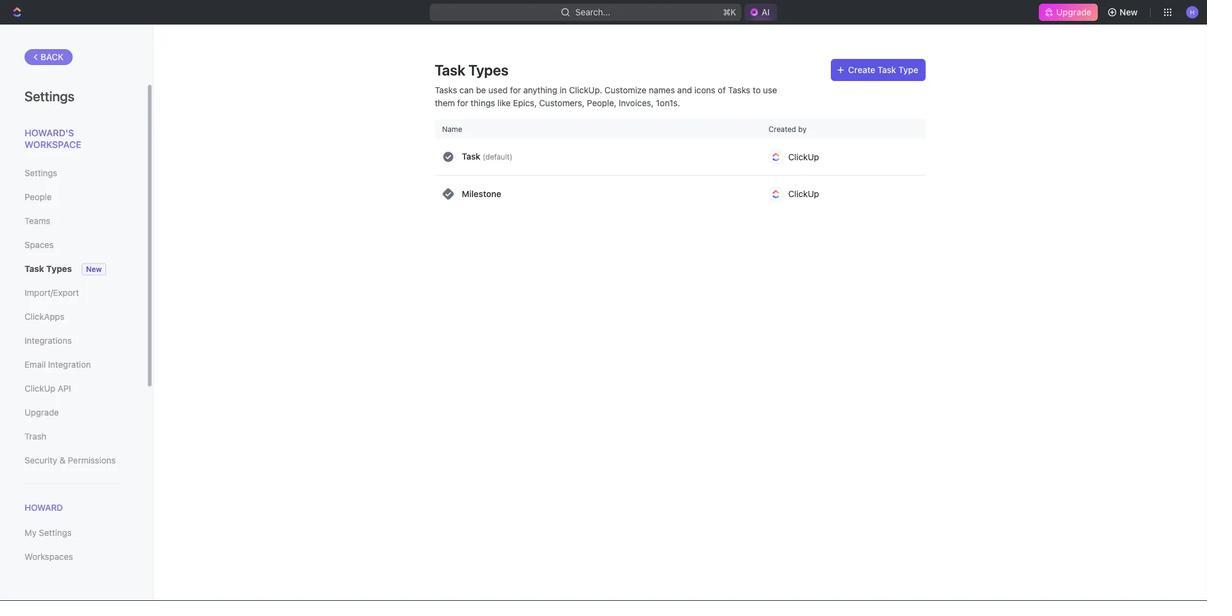 Task type: describe. For each thing, give the bounding box(es) containing it.
like
[[498, 98, 511, 108]]

(default)
[[483, 153, 513, 161]]

security
[[25, 455, 57, 465]]

anything
[[524, 85, 558, 95]]

epics,
[[513, 98, 537, 108]]

create task type
[[849, 65, 919, 75]]

settings link
[[25, 163, 122, 184]]

ai
[[762, 7, 770, 17]]

task types inside settings element
[[25, 264, 72, 274]]

tasks can be used for anything in clickup. customize names and icons of tasks to use them for things like epics, customers, people, invoices, 1on1s.
[[435, 85, 778, 108]]

customize
[[605, 85, 647, 95]]

settings inside settings link
[[25, 168, 57, 178]]

⌘k
[[723, 7, 737, 17]]

created by
[[769, 125, 807, 133]]

of
[[718, 85, 726, 95]]

and
[[678, 85, 692, 95]]

spaces link
[[25, 235, 122, 255]]

name
[[442, 125, 463, 133]]

things
[[471, 98, 495, 108]]

security & permissions link
[[25, 450, 122, 471]]

customers,
[[539, 98, 585, 108]]

workspaces link
[[25, 547, 122, 567]]

people,
[[587, 98, 617, 108]]

1 tasks from the left
[[435, 85, 457, 95]]

email integration link
[[25, 354, 122, 375]]

my
[[25, 528, 37, 538]]

my settings link
[[25, 523, 122, 544]]

use
[[763, 85, 778, 95]]

workspace
[[25, 139, 81, 150]]

clickup for milestone
[[789, 189, 820, 199]]

integration
[[48, 360, 91, 370]]

used
[[489, 85, 508, 95]]

clickup for task
[[789, 152, 820, 162]]

integrations link
[[25, 330, 122, 351]]

be
[[476, 85, 486, 95]]

h button
[[1183, 2, 1203, 22]]

create task type button
[[832, 59, 926, 81]]

clickup inside "link"
[[25, 383, 55, 394]]

search...
[[576, 7, 611, 17]]

1 vertical spatial upgrade link
[[25, 402, 122, 423]]

milestone
[[462, 189, 502, 199]]

people
[[25, 192, 52, 202]]

invoices,
[[619, 98, 654, 108]]

ai button
[[745, 4, 778, 21]]

teams link
[[25, 211, 122, 231]]

email integration
[[25, 360, 91, 370]]

1 horizontal spatial upgrade link
[[1040, 4, 1098, 21]]

0 vertical spatial settings
[[25, 88, 75, 104]]

task left (default)
[[462, 152, 481, 162]]

clickup api link
[[25, 378, 122, 399]]

0 vertical spatial upgrade
[[1057, 7, 1092, 17]]

icons
[[695, 85, 716, 95]]

by
[[799, 125, 807, 133]]

1 horizontal spatial types
[[469, 61, 509, 79]]

settings inside my settings link
[[39, 528, 72, 538]]



Task type: locate. For each thing, give the bounding box(es) containing it.
howard's
[[25, 127, 74, 138]]

new button
[[1103, 2, 1146, 22]]

1 horizontal spatial for
[[510, 85, 521, 95]]

for up epics,
[[510, 85, 521, 95]]

1 vertical spatial types
[[46, 264, 72, 274]]

for down can
[[458, 98, 469, 108]]

settings up people
[[25, 168, 57, 178]]

1 vertical spatial upgrade
[[25, 407, 59, 418]]

task up can
[[435, 61, 466, 79]]

1 vertical spatial clickup
[[789, 189, 820, 199]]

settings up howard's
[[25, 88, 75, 104]]

upgrade link left new button
[[1040, 4, 1098, 21]]

2 tasks from the left
[[729, 85, 751, 95]]

workspaces
[[25, 552, 73, 562]]

new inside settings element
[[86, 265, 102, 274]]

1 horizontal spatial upgrade
[[1057, 7, 1092, 17]]

upgrade left new button
[[1057, 7, 1092, 17]]

for
[[510, 85, 521, 95], [458, 98, 469, 108]]

in
[[560, 85, 567, 95]]

clickapps link
[[25, 306, 122, 327]]

task
[[435, 61, 466, 79], [878, 65, 897, 75], [462, 152, 481, 162], [25, 264, 44, 274]]

upgrade
[[1057, 7, 1092, 17], [25, 407, 59, 418]]

permissions
[[68, 455, 116, 465]]

upgrade link
[[1040, 4, 1098, 21], [25, 402, 122, 423]]

import/export link
[[25, 282, 122, 303]]

0 horizontal spatial upgrade
[[25, 407, 59, 418]]

settings
[[25, 88, 75, 104], [25, 168, 57, 178], [39, 528, 72, 538]]

0 horizontal spatial new
[[86, 265, 102, 274]]

howard
[[25, 503, 63, 513]]

security & permissions
[[25, 455, 116, 465]]

0 vertical spatial new
[[1120, 7, 1138, 17]]

task types up can
[[435, 61, 509, 79]]

1 horizontal spatial task types
[[435, 61, 509, 79]]

1 vertical spatial for
[[458, 98, 469, 108]]

them
[[435, 98, 455, 108]]

upgrade down clickup api
[[25, 407, 59, 418]]

1on1s.
[[656, 98, 681, 108]]

types up the import/export
[[46, 264, 72, 274]]

howard's workspace
[[25, 127, 81, 150]]

task types
[[435, 61, 509, 79], [25, 264, 72, 274]]

tasks
[[435, 85, 457, 95], [729, 85, 751, 95]]

trash
[[25, 431, 46, 441]]

upgrade inside settings element
[[25, 407, 59, 418]]

1 vertical spatial settings
[[25, 168, 57, 178]]

0 horizontal spatial task types
[[25, 264, 72, 274]]

0 vertical spatial task types
[[435, 61, 509, 79]]

import/export
[[25, 288, 79, 298]]

can
[[460, 85, 474, 95]]

type
[[899, 65, 919, 75]]

tasks up them
[[435, 85, 457, 95]]

settings right the my
[[39, 528, 72, 538]]

my settings
[[25, 528, 72, 538]]

created
[[769, 125, 797, 133]]

1 horizontal spatial new
[[1120, 7, 1138, 17]]

new
[[1120, 7, 1138, 17], [86, 265, 102, 274]]

clickapps
[[25, 312, 64, 322]]

people link
[[25, 187, 122, 208]]

0 vertical spatial clickup
[[789, 152, 820, 162]]

task left type
[[878, 65, 897, 75]]

task inside button
[[878, 65, 897, 75]]

1 horizontal spatial tasks
[[729, 85, 751, 95]]

integrations
[[25, 336, 72, 346]]

api
[[58, 383, 71, 394]]

2 vertical spatial clickup
[[25, 383, 55, 394]]

0 vertical spatial types
[[469, 61, 509, 79]]

create
[[849, 65, 876, 75]]

0 vertical spatial upgrade link
[[1040, 4, 1098, 21]]

teams
[[25, 216, 50, 226]]

email
[[25, 360, 46, 370]]

0 horizontal spatial tasks
[[435, 85, 457, 95]]

&
[[60, 455, 66, 465]]

names
[[649, 85, 675, 95]]

0 horizontal spatial for
[[458, 98, 469, 108]]

new inside new button
[[1120, 7, 1138, 17]]

task types up the import/export
[[25, 264, 72, 274]]

trash link
[[25, 426, 122, 447]]

to
[[753, 85, 761, 95]]

0 horizontal spatial types
[[46, 264, 72, 274]]

task (default)
[[462, 152, 513, 162]]

2 vertical spatial settings
[[39, 528, 72, 538]]

h
[[1191, 8, 1195, 16]]

upgrade link down clickup api "link"
[[25, 402, 122, 423]]

types
[[469, 61, 509, 79], [46, 264, 72, 274]]

clickup api
[[25, 383, 71, 394]]

0 horizontal spatial upgrade link
[[25, 402, 122, 423]]

tasks left the to
[[729, 85, 751, 95]]

types up be
[[469, 61, 509, 79]]

types inside settings element
[[46, 264, 72, 274]]

clickup.
[[569, 85, 603, 95]]

task down spaces
[[25, 264, 44, 274]]

1 vertical spatial new
[[86, 265, 102, 274]]

spaces
[[25, 240, 54, 250]]

clickup
[[789, 152, 820, 162], [789, 189, 820, 199], [25, 383, 55, 394]]

settings element
[[0, 25, 154, 601]]

0 vertical spatial for
[[510, 85, 521, 95]]

back
[[41, 52, 64, 62]]

1 vertical spatial task types
[[25, 264, 72, 274]]

back link
[[25, 49, 73, 65]]

task inside settings element
[[25, 264, 44, 274]]



Task type: vqa. For each thing, say whether or not it's contained in the screenshot.
the left Upgrade link
yes



